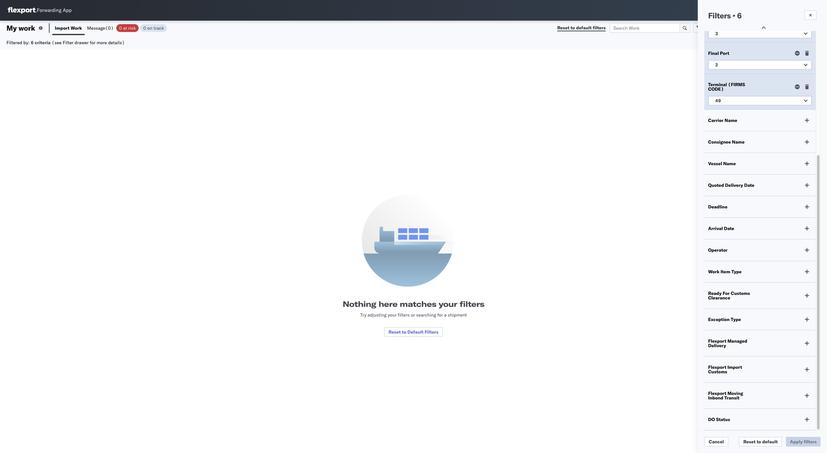 Task type: locate. For each thing, give the bounding box(es) containing it.
delivery left managed
[[709, 343, 726, 349]]

0 horizontal spatial customs
[[709, 369, 728, 375]]

2 vertical spatial flexport
[[709, 391, 727, 397]]

2 horizontal spatial reset
[[744, 440, 756, 445]]

flexport left moving
[[709, 391, 727, 397]]

work
[[71, 25, 82, 31], [709, 269, 720, 275]]

customs inside ready for customs clearance
[[731, 291, 750, 297]]

3 flexport from the top
[[709, 391, 727, 397]]

carrier
[[709, 118, 724, 123]]

type
[[732, 269, 742, 275], [731, 317, 741, 323]]

0 horizontal spatial work
[[71, 25, 82, 31]]

0 vertical spatial for
[[90, 40, 96, 45]]

customs up the flexport moving inbond transit
[[709, 369, 728, 375]]

1 vertical spatial filters
[[460, 300, 485, 309]]

1 vertical spatial delivery
[[709, 343, 726, 349]]

filter
[[63, 40, 74, 45]]

your down here
[[388, 313, 397, 318]]

0 vertical spatial reset
[[558, 25, 570, 31]]

transit
[[725, 396, 740, 401]]

your up a
[[439, 300, 458, 309]]

1 horizontal spatial 0
[[143, 25, 146, 31]]

1 vertical spatial for
[[438, 313, 443, 318]]

message
[[87, 25, 105, 31]]

1 horizontal spatial import
[[728, 365, 742, 371]]

name for vessel name
[[724, 161, 736, 167]]

name for consignee name
[[732, 139, 745, 145]]

2 flexport from the top
[[709, 365, 727, 371]]

0 vertical spatial flexport
[[709, 339, 727, 345]]

flexport for inbond
[[709, 391, 727, 397]]

1 horizontal spatial date
[[745, 183, 755, 188]]

1 vertical spatial flexport
[[709, 365, 727, 371]]

0 vertical spatial default
[[576, 25, 592, 31]]

1 vertical spatial to
[[402, 330, 407, 336]]

1 vertical spatial 6
[[31, 40, 34, 45]]

import
[[55, 25, 70, 31], [728, 365, 742, 371]]

0 horizontal spatial filters
[[398, 313, 410, 318]]

name right "consignee"
[[732, 139, 745, 145]]

import down flexport managed delivery at the bottom
[[728, 365, 742, 371]]

import work button
[[52, 21, 85, 35]]

0 vertical spatial work
[[71, 25, 82, 31]]

cancel
[[709, 440, 724, 445]]

reset
[[558, 25, 570, 31], [389, 330, 401, 336], [744, 440, 756, 445]]

delivery right quoted
[[726, 183, 743, 188]]

default for reset to default filters
[[576, 25, 592, 31]]

2 0 from the left
[[143, 25, 146, 31]]

1 horizontal spatial customs
[[731, 291, 750, 297]]

0 vertical spatial filters
[[593, 25, 606, 31]]

1 vertical spatial name
[[732, 139, 745, 145]]

0 for on track
[[143, 25, 146, 31]]

do status
[[709, 417, 731, 423]]

0 horizontal spatial default
[[576, 25, 592, 31]]

flexport left managed
[[709, 339, 727, 345]]

2 vertical spatial name
[[724, 161, 736, 167]]

(see
[[52, 40, 62, 45]]

0
[[119, 25, 122, 31], [143, 25, 146, 31]]

6 right by:
[[31, 40, 34, 45]]

for
[[723, 291, 730, 297]]

1 vertical spatial default
[[763, 440, 778, 445]]

consignee
[[709, 139, 731, 145]]

0 vertical spatial 6
[[737, 11, 742, 20]]

0 vertical spatial name
[[725, 118, 738, 123]]

49
[[716, 98, 721, 104]]

for
[[90, 40, 96, 45], [438, 313, 443, 318]]

work left item
[[709, 269, 720, 275]]

1 vertical spatial reset
[[389, 330, 401, 336]]

message (0)
[[87, 25, 114, 31]]

flexport inside flexport import customs
[[709, 365, 727, 371]]

work up the drawer
[[71, 25, 82, 31]]

1 vertical spatial customs
[[709, 369, 728, 375]]

ready
[[709, 291, 722, 297]]

1 horizontal spatial default
[[763, 440, 778, 445]]

1 0 from the left
[[119, 25, 122, 31]]

flexport managed delivery
[[709, 339, 748, 349]]

filters
[[709, 11, 731, 20], [425, 330, 439, 336]]

1 vertical spatial import
[[728, 365, 742, 371]]

reset to default filters button
[[384, 328, 443, 337]]

reset for reset to default filters
[[389, 330, 401, 336]]

reset to default filters button
[[554, 23, 610, 33]]

1 vertical spatial your
[[388, 313, 397, 318]]

batch action button
[[781, 23, 823, 33]]

1 horizontal spatial your
[[439, 300, 458, 309]]

to
[[571, 25, 575, 31], [402, 330, 407, 336], [757, 440, 761, 445]]

1 vertical spatial date
[[724, 226, 735, 232]]

filtered by: 6 criteria (see filter drawer for more details)
[[6, 40, 125, 45]]

0 horizontal spatial 6
[[31, 40, 34, 45]]

work
[[19, 23, 35, 32]]

moving
[[728, 391, 744, 397]]

name right 'carrier' at the right top of page
[[725, 118, 738, 123]]

customs for flexport import customs
[[709, 369, 728, 375]]

0 horizontal spatial for
[[90, 40, 96, 45]]

1 horizontal spatial to
[[571, 25, 575, 31]]

import inside button
[[55, 25, 70, 31]]

1 horizontal spatial reset
[[558, 25, 570, 31]]

1 vertical spatial type
[[731, 317, 741, 323]]

2 vertical spatial reset
[[744, 440, 756, 445]]

work inside button
[[71, 25, 82, 31]]

customs
[[731, 291, 750, 297], [709, 369, 728, 375]]

flexport for customs
[[709, 365, 727, 371]]

for left more
[[90, 40, 96, 45]]

Search Shipments (/) text field
[[704, 5, 766, 15]]

0 horizontal spatial reset
[[389, 330, 401, 336]]

0 horizontal spatial filters
[[425, 330, 439, 336]]

default
[[408, 330, 424, 336]]

reset for reset to default filters
[[558, 25, 570, 31]]

default
[[576, 25, 592, 31], [763, 440, 778, 445]]

1 flexport from the top
[[709, 339, 727, 345]]

0 vertical spatial delivery
[[726, 183, 743, 188]]

date
[[745, 183, 755, 188], [724, 226, 735, 232]]

Search Work text field
[[610, 23, 680, 33]]

delivery inside flexport managed delivery
[[709, 343, 726, 349]]

name
[[725, 118, 738, 123], [732, 139, 745, 145], [724, 161, 736, 167]]

on
[[147, 25, 152, 31]]

by:
[[23, 40, 30, 45]]

ready for customs clearance
[[709, 291, 750, 301]]

criteria
[[35, 40, 51, 45]]

flexport inside the flexport moving inbond transit
[[709, 391, 727, 397]]

flexport inside flexport managed delivery
[[709, 339, 727, 345]]

filters right "default"
[[425, 330, 439, 336]]

try
[[360, 313, 367, 318]]

1 horizontal spatial work
[[709, 269, 720, 275]]

import up the filtered by: 6 criteria (see filter drawer for more details)
[[55, 25, 70, 31]]

0 left on
[[143, 25, 146, 31]]

2 vertical spatial to
[[757, 440, 761, 445]]

1 vertical spatial work
[[709, 269, 720, 275]]

work item type
[[709, 269, 742, 275]]

type right item
[[732, 269, 742, 275]]

0 horizontal spatial import
[[55, 25, 70, 31]]

my
[[6, 23, 17, 32]]

0 horizontal spatial to
[[402, 330, 407, 336]]

1 horizontal spatial filters
[[460, 300, 485, 309]]

filters • 6
[[709, 11, 742, 20]]

2 horizontal spatial to
[[757, 440, 761, 445]]

0 horizontal spatial 0
[[119, 25, 122, 31]]

•
[[733, 11, 736, 20]]

my work
[[6, 23, 35, 32]]

clearance
[[709, 295, 731, 301]]

0 vertical spatial filters
[[709, 11, 731, 20]]

flexport
[[709, 339, 727, 345], [709, 365, 727, 371], [709, 391, 727, 397]]

0 horizontal spatial your
[[388, 313, 397, 318]]

for left a
[[438, 313, 443, 318]]

shipment
[[448, 313, 467, 318]]

0 vertical spatial customs
[[731, 291, 750, 297]]

exception
[[709, 317, 730, 323]]

0 left at
[[119, 25, 122, 31]]

final port
[[709, 50, 730, 56]]

flexport import customs
[[709, 365, 742, 375]]

file
[[717, 25, 725, 31]]

6 for by:
[[31, 40, 34, 45]]

filters up file
[[709, 11, 731, 20]]

1 horizontal spatial for
[[438, 313, 443, 318]]

2 vertical spatial filters
[[398, 313, 410, 318]]

1 horizontal spatial filters
[[709, 11, 731, 20]]

customs inside flexport import customs
[[709, 369, 728, 375]]

flexport. image
[[8, 7, 37, 14]]

2 button
[[709, 60, 812, 70]]

0 vertical spatial import
[[55, 25, 70, 31]]

arrival
[[709, 226, 723, 232]]

risk
[[128, 25, 136, 31]]

6 right • on the right of page
[[737, 11, 742, 20]]

searching
[[416, 313, 436, 318]]

customs right for
[[731, 291, 750, 297]]

1 vertical spatial filters
[[425, 330, 439, 336]]

1 horizontal spatial 6
[[737, 11, 742, 20]]

2 horizontal spatial filters
[[593, 25, 606, 31]]

type right exception on the bottom right of page
[[731, 317, 741, 323]]

name right vessel
[[724, 161, 736, 167]]

filters inside button
[[593, 25, 606, 31]]

details)
[[108, 40, 125, 45]]

0 vertical spatial to
[[571, 25, 575, 31]]

0 vertical spatial your
[[439, 300, 458, 309]]

flexport down flexport managed delivery at the bottom
[[709, 365, 727, 371]]

adjusting
[[368, 313, 387, 318]]

0 at risk
[[119, 25, 136, 31]]

matches
[[400, 300, 437, 309]]

filters
[[593, 25, 606, 31], [460, 300, 485, 309], [398, 313, 410, 318]]

file exception button
[[707, 23, 751, 33], [707, 23, 751, 33]]



Task type: describe. For each thing, give the bounding box(es) containing it.
(firms
[[729, 82, 746, 88]]

at
[[123, 25, 127, 31]]

terminal
[[709, 82, 727, 88]]

import work
[[55, 25, 82, 31]]

item
[[721, 269, 731, 275]]

arrival date
[[709, 226, 735, 232]]

os
[[809, 8, 815, 13]]

0 for at risk
[[119, 25, 122, 31]]

2
[[716, 62, 718, 68]]

batch action
[[791, 25, 819, 31]]

file exception
[[717, 25, 747, 31]]

drawer
[[75, 40, 89, 45]]

quoted delivery date
[[709, 183, 755, 188]]

for inside nothing here matches your filters try adjusting your filters or searching for a shipment
[[438, 313, 443, 318]]

to for reset to default filters
[[402, 330, 407, 336]]

filters inside reset to default filters button
[[425, 330, 439, 336]]

os button
[[805, 3, 820, 18]]

more
[[97, 40, 107, 45]]

terminal (firms code)
[[709, 82, 746, 92]]

quoted
[[709, 183, 724, 188]]

3 button
[[709, 29, 812, 38]]

to for reset to default filters
[[571, 25, 575, 31]]

0 on track
[[143, 25, 164, 31]]

final
[[709, 50, 719, 56]]

a
[[444, 313, 447, 318]]

do
[[709, 417, 715, 423]]

nothing
[[343, 300, 377, 309]]

0 vertical spatial date
[[745, 183, 755, 188]]

reset to default filters
[[558, 25, 606, 31]]

reset to default button
[[739, 438, 783, 447]]

inbond
[[709, 396, 724, 401]]

or
[[411, 313, 415, 318]]

vessel name
[[709, 161, 736, 167]]

status
[[717, 417, 731, 423]]

port
[[720, 50, 730, 56]]

flexport moving inbond transit
[[709, 391, 744, 401]]

exception
[[726, 25, 747, 31]]

here
[[379, 300, 398, 309]]

batch
[[791, 25, 804, 31]]

default for reset to default
[[763, 440, 778, 445]]

carrier name
[[709, 118, 738, 123]]

0 horizontal spatial date
[[724, 226, 735, 232]]

deadline
[[709, 204, 728, 210]]

customs for ready for customs clearance
[[731, 291, 750, 297]]

cancel button
[[705, 438, 729, 447]]

6 for •
[[737, 11, 742, 20]]

forwarding app link
[[8, 7, 72, 14]]

code)
[[709, 86, 724, 92]]

49 button
[[709, 96, 812, 106]]

reset to default filters
[[389, 330, 439, 336]]

track
[[154, 25, 164, 31]]

filtered
[[6, 40, 22, 45]]

0 vertical spatial type
[[732, 269, 742, 275]]

flexport for delivery
[[709, 339, 727, 345]]

forwarding
[[37, 7, 62, 13]]

import inside flexport import customs
[[728, 365, 742, 371]]

app
[[63, 7, 72, 13]]

managed
[[728, 339, 748, 345]]

reset for reset to default
[[744, 440, 756, 445]]

forwarding app
[[37, 7, 72, 13]]

reset to default
[[744, 440, 778, 445]]

3
[[716, 31, 718, 37]]

exception type
[[709, 317, 741, 323]]

action
[[805, 25, 819, 31]]

consignee name
[[709, 139, 745, 145]]

vessel
[[709, 161, 723, 167]]

name for carrier name
[[725, 118, 738, 123]]

operator
[[709, 248, 728, 253]]

to for reset to default
[[757, 440, 761, 445]]

(0)
[[105, 25, 114, 31]]

nothing here matches your filters try adjusting your filters or searching for a shipment
[[343, 300, 485, 318]]



Task type: vqa. For each thing, say whether or not it's contained in the screenshot.
default within BUTTON
yes



